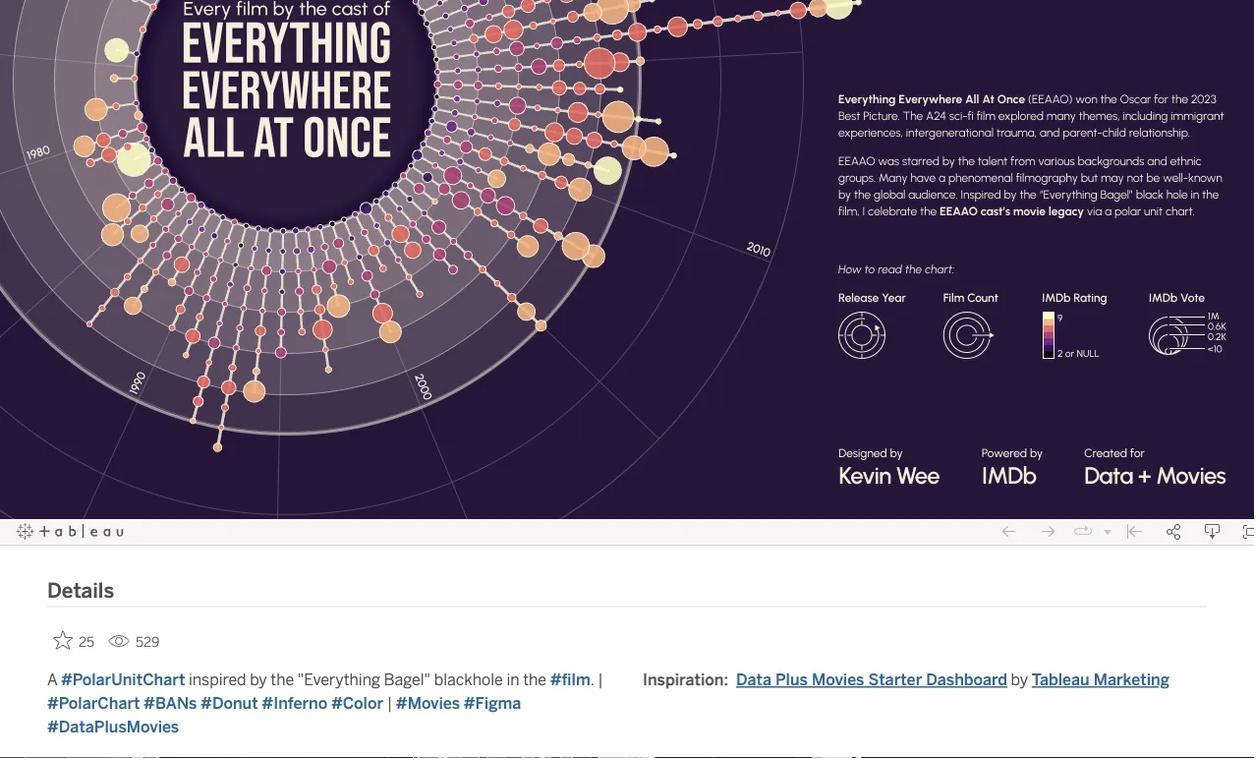 Task type: locate. For each thing, give the bounding box(es) containing it.
#bans link
[[144, 695, 197, 713]]

"everything
[[298, 671, 381, 690]]

#polarunitchart
[[61, 671, 185, 690]]

the up #inferno
[[271, 671, 294, 690]]

movies
[[812, 671, 865, 690]]

1 by from the left
[[250, 671, 267, 690]]

2 by from the left
[[1011, 671, 1029, 690]]

1 horizontal spatial |
[[598, 671, 603, 690]]

plus
[[776, 671, 808, 690]]

|
[[598, 671, 603, 690], [387, 695, 393, 713]]

#dataplusmovies
[[47, 718, 179, 737]]

#inferno link
[[262, 695, 328, 713]]

1 horizontal spatial the
[[523, 671, 547, 690]]

529 views element
[[100, 627, 168, 659]]

1 horizontal spatial by
[[1011, 671, 1029, 690]]

0 horizontal spatial by
[[250, 671, 267, 690]]

0 horizontal spatial the
[[271, 671, 294, 690]]

dashboard
[[927, 671, 1008, 690]]

#film
[[550, 671, 591, 690]]

by inside a #polarunitchart inspired by the "everything bagel" blackhole in the #film . | #polarchart #bans #donut #inferno #color | #movies #figma #dataplusmovies
[[250, 671, 267, 690]]

#figma
[[464, 695, 522, 713]]

list item containing data plus movies starter dashboard
[[737, 668, 1170, 692]]

a #polarunitchart inspired by the "everything bagel" blackhole in the #film . | #polarchart #bans #donut #inferno #color | #movies #figma #dataplusmovies
[[47, 671, 603, 737]]

529
[[136, 635, 160, 651]]

tableau marketing link
[[1032, 671, 1170, 690]]

#polarchart link
[[47, 695, 140, 713]]

data
[[737, 671, 772, 690]]

Add Favorite button
[[47, 625, 100, 657]]

| right .
[[598, 671, 603, 690]]

by
[[250, 671, 267, 690], [1011, 671, 1029, 690]]

blackhole
[[434, 671, 503, 690]]

#color link
[[331, 695, 384, 713]]

#color
[[331, 695, 384, 713]]

list item
[[737, 668, 1170, 692]]

25
[[79, 635, 94, 651]]

0 horizontal spatial |
[[387, 695, 393, 713]]

the
[[271, 671, 294, 690], [523, 671, 547, 690]]

by up #donut
[[250, 671, 267, 690]]

#bans
[[144, 695, 197, 713]]

| down bagel"
[[387, 695, 393, 713]]

by left tableau at the bottom
[[1011, 671, 1029, 690]]

the right the in at the left of the page
[[523, 671, 547, 690]]

#donut link
[[201, 695, 258, 713]]

in
[[507, 671, 520, 690]]



Task type: vqa. For each thing, say whether or not it's contained in the screenshot.
THE GO TO SEARCH IMAGE
no



Task type: describe. For each thing, give the bounding box(es) containing it.
0 vertical spatial |
[[598, 671, 603, 690]]

.
[[591, 671, 594, 690]]

inspired
[[189, 671, 246, 690]]

1 the from the left
[[271, 671, 294, 690]]

#dataplusmovies link
[[47, 718, 179, 737]]

a
[[47, 671, 57, 690]]

#film link
[[550, 671, 591, 690]]

inspiration
[[643, 671, 724, 690]]

#polarchart
[[47, 695, 140, 713]]

#donut
[[201, 695, 258, 713]]

tableau
[[1032, 671, 1090, 690]]

#movies
[[396, 695, 460, 713]]

details
[[47, 579, 114, 604]]

data plus movies starter dashboard link
[[737, 671, 1008, 690]]

2 the from the left
[[523, 671, 547, 690]]

inspiration : data plus movies starter dashboard by tableau marketing
[[643, 671, 1170, 690]]

#inferno
[[262, 695, 328, 713]]

marketing
[[1094, 671, 1170, 690]]

#figma link
[[464, 695, 522, 713]]

1 vertical spatial |
[[387, 695, 393, 713]]

#polarunitchart link
[[61, 671, 185, 690]]

starter
[[869, 671, 923, 690]]

:
[[724, 671, 729, 690]]

bagel"
[[384, 671, 431, 690]]

#movies link
[[396, 695, 460, 713]]



